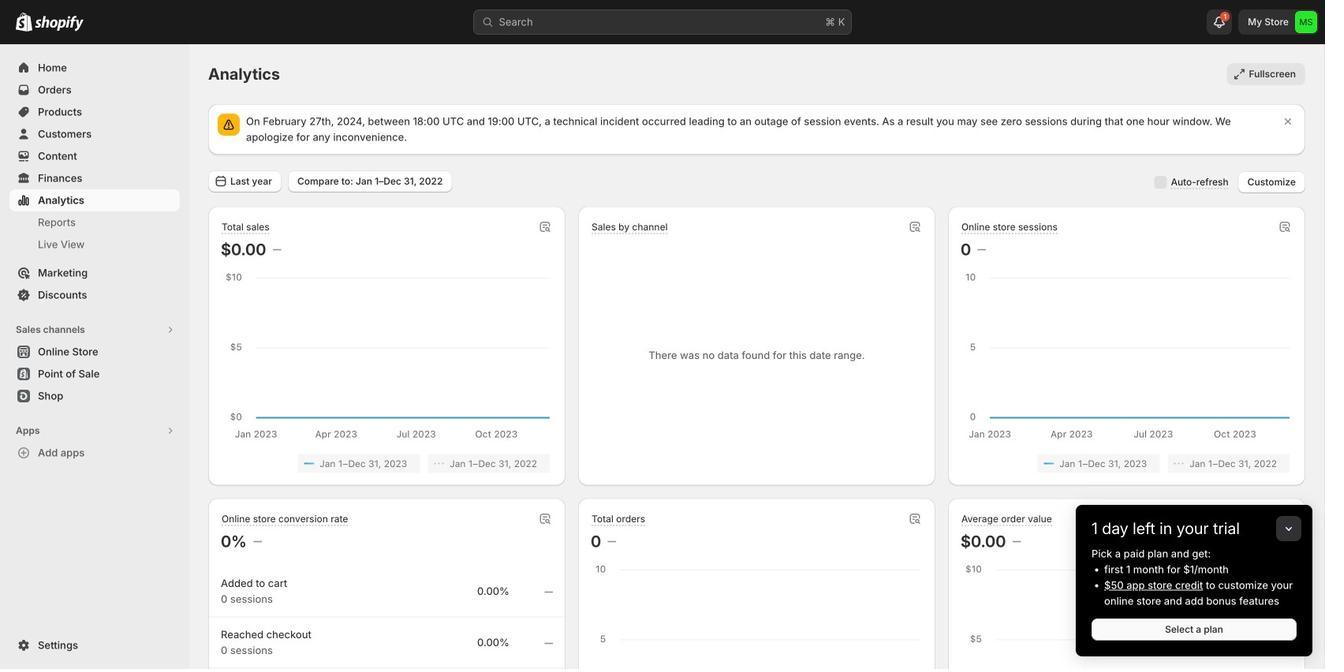 Task type: describe. For each thing, give the bounding box(es) containing it.
2 list from the left
[[964, 454, 1290, 473]]

0 horizontal spatial shopify image
[[16, 12, 32, 31]]



Task type: locate. For each thing, give the bounding box(es) containing it.
my store image
[[1296, 11, 1318, 33]]

1 horizontal spatial shopify image
[[35, 16, 84, 31]]

0 horizontal spatial list
[[224, 454, 550, 473]]

1 horizontal spatial list
[[964, 454, 1290, 473]]

list
[[224, 454, 550, 473], [964, 454, 1290, 473]]

shopify image
[[16, 12, 32, 31], [35, 16, 84, 31]]

1 list from the left
[[224, 454, 550, 473]]



Task type: vqa. For each thing, say whether or not it's contained in the screenshot.
Settings DIALOG
no



